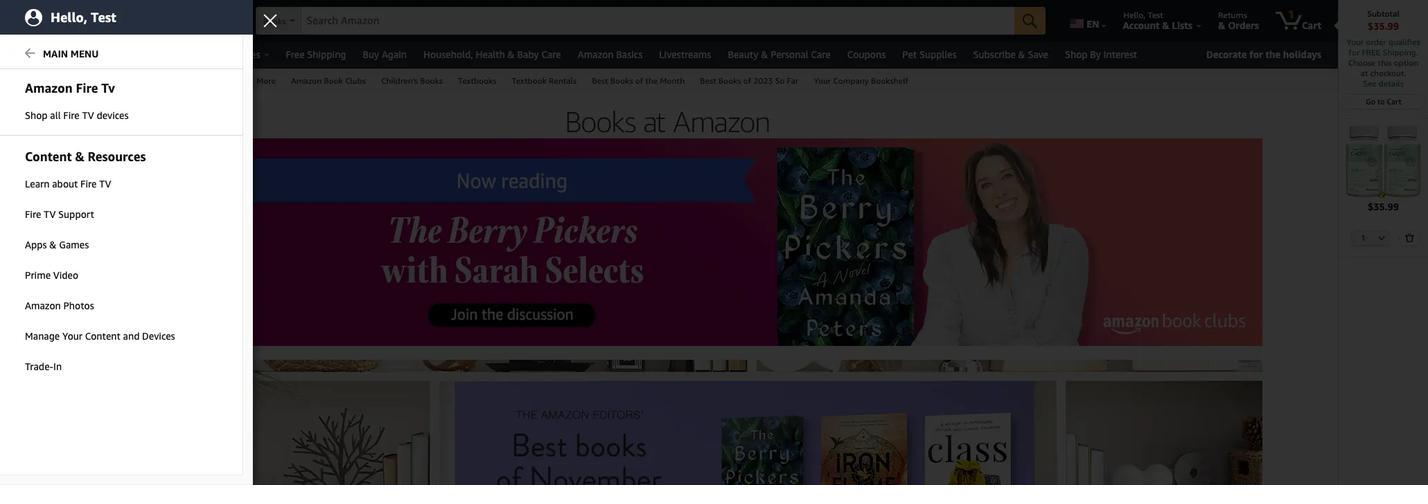 Task type: describe. For each thing, give the bounding box(es) containing it.
main menu link
[[0, 40, 243, 69]]

buy
[[363, 49, 379, 60]]

textbooks for textbooks
[[458, 76, 497, 86]]

decorate for the holidays link
[[1201, 46, 1327, 64]]

amazon basics
[[578, 49, 643, 60]]

0 horizontal spatial 1
[[1288, 8, 1295, 21]]

hello, test inside navigation navigation
[[1124, 10, 1163, 20]]

more inside 'more in books 100 books to read in a lifetime amazon book review blog amazon books on facebook'
[[12, 327, 34, 338]]

trade-in
[[25, 361, 62, 373]]

of down winners at top left
[[64, 231, 71, 241]]

1 vertical spatial cart
[[1387, 97, 1402, 106]]

go to cart link
[[1343, 95, 1424, 109]]

month inside best books of the month link
[[660, 76, 685, 86]]

1 vertical spatial best books of the month link
[[19, 231, 110, 241]]

save
[[1028, 49, 1049, 60]]

apps
[[25, 239, 47, 251]]

halloween books
[[19, 157, 84, 166]]

90005
[[209, 10, 233, 20]]

hello, inside navigation navigation
[[1124, 10, 1146, 20]]

household, health & baby care
[[423, 49, 561, 60]]

learn about fire tv
[[25, 178, 111, 190]]

children's books
[[381, 76, 443, 86]]

delete image
[[1405, 233, 1415, 242]]

best for best books of the month
[[592, 76, 608, 86]]

best sellers & more link
[[195, 69, 283, 91]]

amazon photos link
[[0, 292, 243, 321]]

more inside navigation navigation
[[257, 76, 276, 86]]

halloween
[[19, 157, 58, 166]]

tv for about
[[99, 178, 111, 190]]

0 horizontal spatial children's books link
[[19, 207, 82, 216]]

& for apps & games
[[49, 239, 57, 251]]

prime
[[25, 270, 51, 281]]

books down amazon book review blog link
[[52, 367, 75, 377]]

subtotal $35.99
[[1367, 8, 1400, 32]]

tv
[[101, 80, 115, 96]]

tv for all
[[82, 110, 94, 121]]

on
[[78, 367, 87, 377]]

deals in books link
[[19, 306, 75, 316]]

en
[[1087, 18, 1100, 30]]

shop by interest link
[[1057, 45, 1146, 64]]

& for beauty & personal care
[[761, 49, 768, 60]]

details
[[1379, 78, 1404, 89]]

2 care from the left
[[811, 49, 831, 60]]

shop for shop all fire tv devices
[[25, 110, 48, 121]]

0 horizontal spatial fire
[[25, 209, 41, 220]]

by
[[45, 269, 54, 279]]

your for your company bookshelf
[[814, 76, 831, 86]]

fire
[[76, 80, 98, 96]]

read inside 'more in books 100 books to read in a lifetime amazon book review blog amazon books on facebook'
[[70, 342, 90, 352]]

pet supplies
[[902, 49, 957, 60]]

learn
[[25, 178, 50, 190]]

of down basics
[[635, 76, 643, 86]]

advanced
[[57, 76, 94, 86]]

0 horizontal spatial best books of 2023 so far link
[[19, 244, 119, 254]]

buy again link
[[354, 45, 415, 64]]

& for content & resources
[[75, 149, 84, 164]]

en link
[[1062, 3, 1113, 38]]

personal
[[771, 49, 809, 60]]

checkout.
[[1371, 68, 1407, 78]]

shop for shop by interest
[[1065, 49, 1088, 60]]

2023 inside children's books award winners best books of the month best books of 2023 so far
[[73, 244, 92, 254]]

basics
[[616, 49, 643, 60]]

textbooks for textbooks store
[[19, 466, 57, 475]]

returns
[[1218, 10, 1247, 20]]

best books of november image
[[223, 360, 1262, 486]]

books up winners at top left
[[58, 207, 82, 216]]

advanced search
[[57, 76, 121, 86]]

deals inside books by black writers asian pacific american authors read with pride deals in books
[[19, 306, 41, 316]]

books down halloween
[[19, 182, 43, 191]]

free shipping
[[286, 49, 346, 60]]

qualifies
[[1389, 37, 1420, 47]]

best books of 2023 so far
[[700, 76, 799, 86]]

$35.99 inside subtotal $35.99
[[1368, 20, 1399, 32]]

coupons link
[[839, 45, 894, 64]]

subscribe
[[973, 49, 1016, 60]]

shop all fire tv devices
[[25, 110, 129, 121]]

sellers
[[221, 76, 246, 86]]

best for best sellers & more
[[203, 76, 219, 86]]

books in spanish
[[19, 182, 84, 191]]

beauty & personal care link
[[720, 45, 839, 64]]

all button
[[10, 42, 51, 69]]

fire tv support
[[25, 209, 94, 220]]

1 horizontal spatial best books of 2023 so far link
[[693, 69, 806, 91]]

children's for children's books award winners best books of the month best books of 2023 so far
[[19, 207, 56, 216]]

books up learn about fire tv
[[61, 157, 84, 166]]

this
[[1378, 58, 1392, 68]]

black
[[56, 269, 76, 279]]

books down household,
[[420, 76, 443, 86]]

dropdown image
[[1379, 235, 1386, 241]]

prime video link
[[0, 261, 243, 290]]

far inside children's books award winners best books of the month best books of 2023 so far
[[106, 244, 119, 254]]

holiday
[[61, 49, 95, 60]]

0 horizontal spatial cart
[[1302, 19, 1322, 31]]

about
[[52, 178, 78, 190]]

1 horizontal spatial 1
[[1361, 233, 1366, 242]]

amazon
[[25, 80, 73, 96]]

so inside children's books award winners best books of the month best books of 2023 so far
[[94, 244, 104, 254]]

books inside books link
[[18, 76, 42, 86]]

subscribe & save
[[973, 49, 1049, 60]]

hello, test inside hello, test link
[[51, 9, 116, 25]]

of down beauty
[[744, 76, 751, 86]]

returns & orders
[[1218, 10, 1259, 31]]

beauty & personal care
[[728, 49, 831, 60]]

main
[[43, 48, 68, 60]]

halloween books link
[[19, 157, 84, 166]]

photos
[[63, 300, 94, 312]]

see
[[1363, 78, 1377, 89]]

decorate for the holidays
[[1207, 49, 1322, 60]]

read inside books by black writers asian pacific american authors read with pride deals in books
[[19, 294, 39, 304]]

amazon fire tv
[[25, 80, 115, 96]]

to for delivering to los angeles 90005 update location
[[152, 10, 160, 20]]

best for best books of 2023 so far
[[700, 76, 716, 86]]

winners
[[45, 219, 76, 229]]

so inside navigation navigation
[[775, 76, 785, 86]]

to for go to cart
[[1378, 97, 1385, 106]]

all
[[32, 49, 45, 61]]

amazon basics link
[[570, 45, 651, 64]]

Search Amazon text field
[[301, 8, 1015, 34]]

subtotal
[[1367, 8, 1400, 19]]

asian
[[19, 281, 40, 291]]

textbook
[[512, 76, 547, 86]]

0 horizontal spatial your
[[62, 331, 82, 342]]

manage your content and devices link
[[0, 322, 243, 351]]

& left "baby"
[[508, 49, 515, 60]]

2023 inside navigation navigation
[[754, 76, 773, 86]]

by
[[1090, 49, 1101, 60]]

apps & games
[[25, 239, 89, 251]]

0 horizontal spatial test
[[91, 9, 116, 25]]

orders
[[1228, 19, 1259, 31]]

amazon image
[[15, 12, 82, 33]]



Task type: vqa. For each thing, say whether or not it's contained in the screenshot.
delete image
yes



Task type: locate. For each thing, give the bounding box(es) containing it.
2 vertical spatial fire
[[25, 209, 41, 220]]

tv left devices
[[82, 110, 94, 121]]

0 vertical spatial month
[[660, 76, 685, 86]]

the inside children's books award winners best books of the month best books of 2023 so far
[[73, 231, 85, 241]]

in up halloween books link on the left top of page
[[49, 141, 57, 152]]

0 vertical spatial to
[[152, 10, 160, 20]]

fire tv support link
[[0, 200, 243, 229]]

spanish
[[54, 182, 84, 191]]

store
[[59, 466, 79, 475]]

1 vertical spatial fire
[[80, 178, 97, 190]]

textbook rentals
[[512, 76, 577, 86]]

lists
[[1172, 19, 1193, 31]]

0 vertical spatial so
[[775, 76, 785, 86]]

books inside books search field
[[263, 16, 286, 26]]

amazon for amazon book clubs
[[291, 76, 322, 86]]

0 horizontal spatial 2023
[[73, 244, 92, 254]]

& left save
[[1018, 49, 1026, 60]]

1 vertical spatial 2023
[[73, 244, 92, 254]]

1 horizontal spatial hello, test
[[1124, 10, 1163, 20]]

2 horizontal spatial tv
[[99, 178, 111, 190]]

books down beauty
[[719, 76, 741, 86]]

1 horizontal spatial fire
[[63, 110, 80, 121]]

1 horizontal spatial deals
[[97, 49, 121, 60]]

0 vertical spatial children's books link
[[374, 69, 450, 91]]

for left free
[[1349, 47, 1360, 58]]

more up 100
[[12, 327, 34, 338]]

amazon down the free shipping link
[[291, 76, 322, 86]]

children's books link down 'again'
[[374, 69, 450, 91]]

1 horizontal spatial children's
[[381, 76, 418, 86]]

1 horizontal spatial read
[[70, 342, 90, 352]]

devices
[[97, 110, 129, 121]]

amazon down 100
[[19, 355, 50, 365]]

best books of the month link down winners at top left
[[19, 231, 110, 241]]

amazon left basics
[[578, 49, 614, 60]]

your company bookshelf link
[[806, 69, 916, 91]]

for inside your order qualifies for free shipping. choose this option at checkout. see details
[[1349, 47, 1360, 58]]

2 horizontal spatial fire
[[80, 178, 97, 190]]

0 horizontal spatial tv
[[44, 209, 56, 220]]

2 vertical spatial the
[[73, 231, 85, 241]]

1 horizontal spatial the
[[645, 76, 658, 86]]

1 vertical spatial book
[[52, 355, 71, 365]]

the down "support"
[[73, 231, 85, 241]]

in for popular
[[49, 141, 57, 152]]

devices
[[142, 331, 175, 342]]

shop all fire tv devices link
[[0, 101, 243, 130]]

read down the asian
[[19, 294, 39, 304]]

1 care from the left
[[542, 49, 561, 60]]

hello, up the interest at the right of page
[[1124, 10, 1146, 20]]

your for your order qualifies for free shipping. choose this option at checkout. see details
[[1347, 37, 1364, 47]]

0 horizontal spatial book
[[52, 355, 71, 365]]

books down pride
[[52, 306, 75, 316]]

subscribe & save link
[[965, 45, 1057, 64]]

cart up holidays
[[1302, 19, 1322, 31]]

1 vertical spatial the
[[645, 76, 658, 86]]

2 horizontal spatial the
[[1266, 49, 1281, 60]]

groceries link
[[211, 45, 278, 64]]

your
[[1347, 37, 1364, 47], [814, 76, 831, 86], [62, 331, 82, 342]]

1 vertical spatial children's books link
[[19, 207, 82, 216]]

at
[[1361, 68, 1368, 78]]

2 vertical spatial to
[[61, 342, 68, 352]]

0 vertical spatial fire
[[63, 110, 80, 121]]

to left los
[[152, 10, 160, 20]]

0 vertical spatial best books of 2023 so far link
[[693, 69, 806, 91]]

in
[[49, 141, 57, 152], [45, 182, 51, 191], [43, 306, 49, 316], [36, 327, 45, 338], [92, 342, 99, 352]]

0 horizontal spatial more
[[12, 327, 34, 338]]

0 vertical spatial shop
[[1065, 49, 1088, 60]]

amazon for amazon basics
[[578, 49, 614, 60]]

1 horizontal spatial month
[[660, 76, 685, 86]]

2023
[[754, 76, 773, 86], [73, 244, 92, 254]]

month inside children's books award winners best books of the month best books of 2023 so far
[[87, 231, 110, 241]]

amazon left in
[[19, 367, 50, 377]]

books down the all button
[[18, 76, 42, 86]]

1 horizontal spatial 2023
[[754, 76, 773, 86]]

1 horizontal spatial test
[[1148, 10, 1163, 20]]

and
[[123, 331, 140, 342]]

children's books link inside navigation navigation
[[374, 69, 450, 91]]

& right 'sellers'
[[248, 76, 254, 86]]

your inside your order qualifies for free shipping. choose this option at checkout. see details
[[1347, 37, 1364, 47]]

0 horizontal spatial so
[[94, 244, 104, 254]]

authors
[[106, 281, 135, 291]]

your up amazon book review blog link
[[62, 331, 82, 342]]

books inside best books of 2023 so far link
[[719, 76, 741, 86]]

book inside 'more in books 100 books to read in a lifetime amazon book review blog amazon books on facebook'
[[52, 355, 71, 365]]

1 vertical spatial read
[[70, 342, 90, 352]]

books up 100 books to read in a lifetime link
[[47, 327, 75, 338]]

main menu
[[43, 48, 99, 60]]

&
[[1162, 19, 1170, 31], [1218, 19, 1226, 31], [508, 49, 515, 60], [761, 49, 768, 60], [1018, 49, 1026, 60], [248, 76, 254, 86], [75, 149, 84, 164], [49, 239, 57, 251]]

so right games
[[94, 244, 104, 254]]

& left lists
[[1162, 19, 1170, 31]]

children's inside navigation navigation
[[381, 76, 418, 86]]

2 vertical spatial your
[[62, 331, 82, 342]]

books up halloween books link on the left top of page
[[59, 141, 87, 152]]

amazon photos
[[25, 300, 94, 312]]

children's books link
[[374, 69, 450, 91], [19, 207, 82, 216]]

to right go
[[1378, 97, 1385, 106]]

0 horizontal spatial hello, test
[[51, 9, 116, 25]]

books link
[[10, 69, 49, 91]]

shop inside navigation navigation
[[1065, 49, 1088, 60]]

0 horizontal spatial hello,
[[51, 9, 87, 25]]

1 horizontal spatial far
[[787, 76, 799, 86]]

children's books award winners best books of the month best books of 2023 so far
[[19, 207, 119, 254]]

care
[[542, 49, 561, 60], [811, 49, 831, 60]]

1 horizontal spatial textbooks
[[458, 76, 497, 86]]

books
[[263, 16, 286, 26], [18, 76, 42, 86], [420, 76, 443, 86], [610, 76, 633, 86], [719, 76, 741, 86], [59, 141, 87, 152], [61, 157, 84, 166], [19, 182, 43, 191], [58, 207, 82, 216], [38, 231, 61, 241], [38, 244, 61, 254], [19, 269, 43, 279], [52, 306, 75, 316], [47, 327, 75, 338], [36, 342, 59, 352], [52, 367, 75, 377]]

0 vertical spatial far
[[787, 76, 799, 86]]

see details link
[[1346, 78, 1421, 89]]

children's for children's books
[[381, 76, 418, 86]]

0 vertical spatial the
[[1266, 49, 1281, 60]]

the left holidays
[[1266, 49, 1281, 60]]

books up by
[[38, 244, 61, 254]]

in left about
[[45, 182, 51, 191]]

textbooks inside textbooks link
[[458, 76, 497, 86]]

1 vertical spatial textbooks
[[19, 466, 57, 475]]

month down livestreams link
[[660, 76, 685, 86]]

the down livestreams link
[[645, 76, 658, 86]]

fire
[[63, 110, 80, 121], [80, 178, 97, 190], [25, 209, 41, 220]]

pet supplies link
[[894, 45, 965, 64]]

manage
[[25, 331, 60, 342]]

content & resources
[[25, 149, 146, 164]]

account
[[1123, 19, 1160, 31]]

0 horizontal spatial best books of the month link
[[19, 231, 110, 241]]

2 horizontal spatial to
[[1378, 97, 1385, 106]]

amazon for amazon photos
[[25, 300, 61, 312]]

fire for all
[[63, 110, 80, 121]]

so down beauty & personal care link
[[775, 76, 785, 86]]

again
[[382, 49, 407, 60]]

in down 'deals in books' link
[[36, 327, 45, 338]]

in
[[53, 361, 62, 373]]

0 vertical spatial textbooks
[[458, 76, 497, 86]]

1 vertical spatial your
[[814, 76, 831, 86]]

$35.99 down subtotal
[[1368, 20, 1399, 32]]

now reading. bright young women with sarah selects. join the discussion. image
[[223, 139, 1262, 347]]

0 vertical spatial tv
[[82, 110, 94, 121]]

0 vertical spatial children's
[[381, 76, 418, 86]]

care right the personal
[[811, 49, 831, 60]]

1 horizontal spatial hello,
[[1124, 10, 1146, 20]]

video
[[53, 270, 78, 281]]

books down basics
[[610, 76, 633, 86]]

in down read with pride link in the bottom of the page
[[43, 306, 49, 316]]

children's books link up award winners link
[[19, 207, 82, 216]]

1 vertical spatial to
[[1378, 97, 1385, 106]]

fire left winners at top left
[[25, 209, 41, 220]]

trade-
[[25, 361, 53, 373]]

review
[[73, 355, 101, 365]]

in for books
[[45, 182, 51, 191]]

0 horizontal spatial textbooks
[[19, 466, 57, 475]]

deals down read with pride link in the bottom of the page
[[19, 306, 41, 316]]

best books of the month link down basics
[[584, 69, 693, 91]]

manage your content and devices
[[25, 331, 175, 342]]

none submit inside books search field
[[1015, 7, 1046, 35]]

in left a
[[92, 342, 99, 352]]

groceries
[[220, 49, 260, 60]]

books%20at%20amazon image
[[378, 101, 960, 139]]

popular in books
[[12, 141, 87, 152]]

0 vertical spatial your
[[1347, 37, 1364, 47]]

1 vertical spatial children's
[[19, 207, 56, 216]]

your left order
[[1347, 37, 1364, 47]]

read with pride link
[[19, 294, 78, 304]]

1 horizontal spatial so
[[775, 76, 785, 86]]

free shipping link
[[278, 45, 354, 64]]

to inside delivering to los angeles 90005 update location
[[152, 10, 160, 20]]

all
[[50, 110, 61, 121]]

fire right "all"
[[63, 110, 80, 121]]

go to cart
[[1366, 97, 1402, 106]]

so
[[775, 76, 785, 86], [94, 244, 104, 254]]

cart down details
[[1387, 97, 1402, 106]]

0 vertical spatial best books of the month link
[[584, 69, 693, 91]]

to inside 'more in books 100 books to read in a lifetime amazon book review blog amazon books on facebook'
[[61, 342, 68, 352]]

1 vertical spatial best books of 2023 so far link
[[19, 244, 119, 254]]

shop left by
[[1065, 49, 1088, 60]]

health
[[476, 49, 505, 60]]

books up free
[[263, 16, 286, 26]]

to up amazon book review blog link
[[61, 342, 68, 352]]

0 horizontal spatial far
[[106, 244, 119, 254]]

1 vertical spatial far
[[106, 244, 119, 254]]

1 vertical spatial tv
[[99, 178, 111, 190]]

coq10 600mg softgels | high absorption coq10 ubiquinol supplement | reduced form enhanced with vitamin e &amp; omega 3 6 9 | antioxidant powerhouse good for health | 120 softgels image
[[1346, 124, 1422, 200]]

& inside returns & orders
[[1218, 19, 1226, 31]]

blog
[[103, 355, 120, 365]]

award
[[19, 219, 43, 229]]

1 vertical spatial shop
[[25, 110, 48, 121]]

account & lists
[[1123, 19, 1193, 31]]

None submit
[[1015, 7, 1046, 35]]

1 vertical spatial month
[[87, 231, 110, 241]]

1 horizontal spatial book
[[324, 76, 343, 86]]

far inside best books of 2023 so far link
[[787, 76, 799, 86]]

book left clubs
[[324, 76, 343, 86]]

test inside navigation navigation
[[1148, 10, 1163, 20]]

Books search field
[[256, 7, 1046, 36]]

amazon book review blog link
[[19, 355, 120, 365]]

in for more
[[36, 327, 45, 338]]

1 horizontal spatial for
[[1349, 47, 1360, 58]]

0 horizontal spatial month
[[87, 231, 110, 241]]

holiday deals link
[[53, 45, 130, 64]]

textbooks down the health at the top
[[458, 76, 497, 86]]

book inside navigation navigation
[[324, 76, 343, 86]]

0 horizontal spatial children's
[[19, 207, 56, 216]]

books by black writers link
[[19, 269, 105, 279]]

2 vertical spatial tv
[[44, 209, 56, 220]]

hello, up main menu
[[51, 9, 87, 25]]

pride
[[59, 294, 78, 304]]

1 horizontal spatial to
[[152, 10, 160, 20]]

interest
[[1104, 49, 1138, 60]]

1 vertical spatial so
[[94, 244, 104, 254]]

prime video
[[25, 270, 78, 281]]

1 horizontal spatial cart
[[1387, 97, 1402, 106]]

fire for about
[[80, 178, 97, 190]]

1 horizontal spatial your
[[814, 76, 831, 86]]

0 horizontal spatial for
[[1250, 49, 1263, 60]]

1 vertical spatial more
[[12, 327, 34, 338]]

& right apps
[[49, 239, 57, 251]]

0 vertical spatial more
[[257, 76, 276, 86]]

far down the personal
[[787, 76, 799, 86]]

& left the orders
[[1218, 19, 1226, 31]]

0 vertical spatial 1
[[1288, 8, 1295, 21]]

books up the asian
[[19, 269, 43, 279]]

1 vertical spatial deals
[[19, 306, 41, 316]]

far
[[787, 76, 799, 86], [106, 244, 119, 254]]

hello, test left lists
[[1124, 10, 1163, 20]]

children's down 'again'
[[381, 76, 418, 86]]

read up review
[[70, 342, 90, 352]]

0 vertical spatial 2023
[[754, 76, 773, 86]]

care right "baby"
[[542, 49, 561, 60]]

deals up search
[[97, 49, 121, 60]]

coupons
[[847, 49, 886, 60]]

of
[[635, 76, 643, 86], [744, 76, 751, 86], [64, 231, 71, 241], [64, 244, 71, 254]]

navigation navigation
[[0, 0, 1428, 486]]

popular
[[12, 141, 46, 152]]

books by black writers asian pacific american authors read with pride deals in books
[[19, 269, 135, 316]]

rentals
[[549, 76, 577, 86]]

textbooks link
[[450, 69, 504, 91]]

best sellers & more
[[203, 76, 276, 86]]

& for subscribe & save
[[1018, 49, 1026, 60]]

1
[[1288, 8, 1295, 21], [1361, 233, 1366, 242]]

& right beauty
[[761, 49, 768, 60]]

textbooks left store
[[19, 466, 57, 475]]

books down award winners link
[[38, 231, 61, 241]]

1 up holidays
[[1288, 8, 1295, 21]]

1 horizontal spatial shop
[[1065, 49, 1088, 60]]

more right 'sellers'
[[257, 76, 276, 86]]

2023 down beauty & personal care link
[[754, 76, 773, 86]]

0 vertical spatial book
[[324, 76, 343, 86]]

deals inside navigation navigation
[[97, 49, 121, 60]]

best books of 2023 so far link up black at the bottom left of page
[[19, 244, 119, 254]]

books up trade-in
[[36, 342, 59, 352]]

option
[[1394, 58, 1419, 68]]

your order qualifies for free shipping. choose this option at checkout. see details
[[1347, 37, 1420, 89]]

for right decorate
[[1250, 49, 1263, 60]]

content
[[25, 149, 72, 164]]

location
[[147, 19, 185, 31]]

children's inside children's books award winners best books of the month best books of 2023 so far
[[19, 207, 56, 216]]

& for returns & orders
[[1218, 19, 1226, 31]]

in inside books by black writers asian pacific american authors read with pride deals in books
[[43, 306, 49, 316]]

go
[[1366, 97, 1376, 106]]

shop left "all"
[[25, 110, 48, 121]]

hello, test up menu on the left top of page
[[51, 9, 116, 25]]

books in spanish link
[[19, 182, 84, 191]]

amazon down 'pacific'
[[25, 300, 61, 312]]

textbook rentals link
[[504, 69, 584, 91]]

0 horizontal spatial deals
[[19, 306, 41, 316]]

test up holiday deals
[[91, 9, 116, 25]]

test left lists
[[1148, 10, 1163, 20]]

textbooks store
[[19, 466, 79, 475]]

1 left dropdown image
[[1361, 233, 1366, 242]]

month down "support"
[[87, 231, 110, 241]]

0 horizontal spatial to
[[61, 342, 68, 352]]

choose
[[1348, 58, 1376, 68]]

1 horizontal spatial care
[[811, 49, 831, 60]]

book
[[324, 76, 343, 86], [52, 355, 71, 365]]

of up black at the bottom left of page
[[64, 244, 71, 254]]

0 horizontal spatial care
[[542, 49, 561, 60]]

1 horizontal spatial children's books link
[[374, 69, 450, 91]]

tv right award
[[44, 209, 56, 220]]

& for account & lists
[[1162, 19, 1170, 31]]

book up amazon books on facebook link
[[52, 355, 71, 365]]

1 vertical spatial $35.99
[[1368, 201, 1399, 213]]

0 vertical spatial cart
[[1302, 19, 1322, 31]]

1 horizontal spatial more
[[257, 76, 276, 86]]

1 vertical spatial 1
[[1361, 233, 1366, 242]]

0 horizontal spatial shop
[[25, 110, 48, 121]]

0 horizontal spatial read
[[19, 294, 39, 304]]

best
[[203, 76, 219, 86], [592, 76, 608, 86], [700, 76, 716, 86], [19, 231, 36, 241], [19, 244, 36, 254]]

best books of 2023 so far link down beauty
[[693, 69, 806, 91]]

2023 up writers
[[73, 244, 92, 254]]

buy again
[[363, 49, 407, 60]]

fire right about
[[80, 178, 97, 190]]

$35.99 up dropdown image
[[1368, 201, 1399, 213]]

your left company
[[814, 76, 831, 86]]

apps & games link
[[0, 231, 243, 260]]

far up prime video link
[[106, 244, 119, 254]]

0 vertical spatial deals
[[97, 49, 121, 60]]

children's up award
[[19, 207, 56, 216]]

& up learn about fire tv
[[75, 149, 84, 164]]

tv down resources
[[99, 178, 111, 190]]



